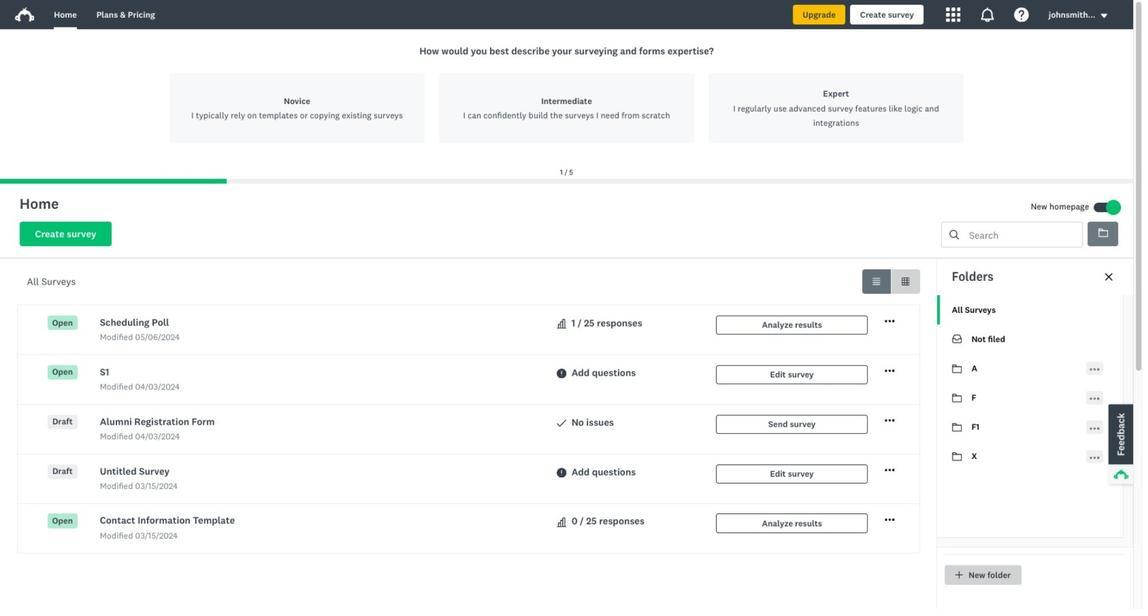 Task type: describe. For each thing, give the bounding box(es) containing it.
f image
[[952, 394, 962, 402]]

0 vertical spatial dialog
[[0, 29, 1133, 184]]

f1 image
[[952, 423, 962, 432]]

1 vertical spatial dialog
[[937, 259, 1133, 610]]

response based pricing icon image
[[967, 507, 1006, 546]]

warning image
[[557, 369, 567, 379]]

search image
[[950, 230, 959, 240]]

Search text field
[[959, 223, 1082, 247]]

f image
[[952, 393, 962, 403]]

a image
[[952, 364, 962, 374]]

2 not filed image from the top
[[952, 335, 962, 344]]

2 folders image from the top
[[1098, 229, 1108, 238]]



Task type: vqa. For each thing, say whether or not it's contained in the screenshot.
TrustedSite helps keep you safe from identity theft, credit card fraud, spyware, spam, viruses and online scams image
no



Task type: locate. For each thing, give the bounding box(es) containing it.
x image
[[952, 452, 962, 462], [952, 453, 962, 461]]

response count image
[[557, 319, 567, 329], [557, 319, 567, 329]]

brand logo image
[[15, 5, 34, 24], [15, 7, 34, 22]]

a image
[[952, 364, 962, 373]]

f1 image
[[952, 423, 962, 432]]

open menu image
[[885, 317, 895, 327], [1090, 365, 1100, 375], [885, 370, 895, 373], [1090, 394, 1100, 404], [1090, 398, 1100, 401], [1090, 457, 1100, 459]]

help icon image
[[1015, 7, 1029, 22]]

dialog
[[0, 29, 1133, 184], [937, 259, 1133, 610]]

group
[[862, 270, 920, 294]]

search image
[[950, 230, 959, 240]]

open menu image
[[885, 320, 895, 323], [885, 366, 895, 376], [1090, 369, 1100, 371], [885, 416, 895, 426], [885, 420, 895, 422], [1090, 424, 1100, 434], [1090, 427, 1100, 430], [1090, 453, 1100, 463], [885, 466, 895, 476], [885, 469, 895, 472], [885, 515, 895, 525], [885, 519, 895, 522]]

1 x image from the top
[[952, 452, 962, 462]]

2 brand logo image from the top
[[15, 7, 34, 22]]

response count image
[[557, 518, 567, 528], [557, 518, 567, 528]]

not filed image
[[952, 334, 962, 344], [952, 335, 962, 344]]

warning image
[[557, 468, 567, 478]]

1 brand logo image from the top
[[15, 5, 34, 24]]

1 not filed image from the top
[[952, 334, 962, 344]]

notification center icon image
[[980, 7, 995, 22]]

no issues image
[[557, 418, 567, 428]]

1 folders image from the top
[[1098, 228, 1108, 238]]

dropdown arrow icon image
[[1100, 11, 1109, 20], [1101, 13, 1108, 18]]

products icon image
[[946, 7, 961, 22], [946, 7, 961, 22]]

2 x image from the top
[[952, 453, 962, 461]]

new folder image
[[955, 571, 964, 580], [956, 572, 963, 579]]

folders image
[[1098, 228, 1108, 238], [1098, 229, 1108, 238]]



